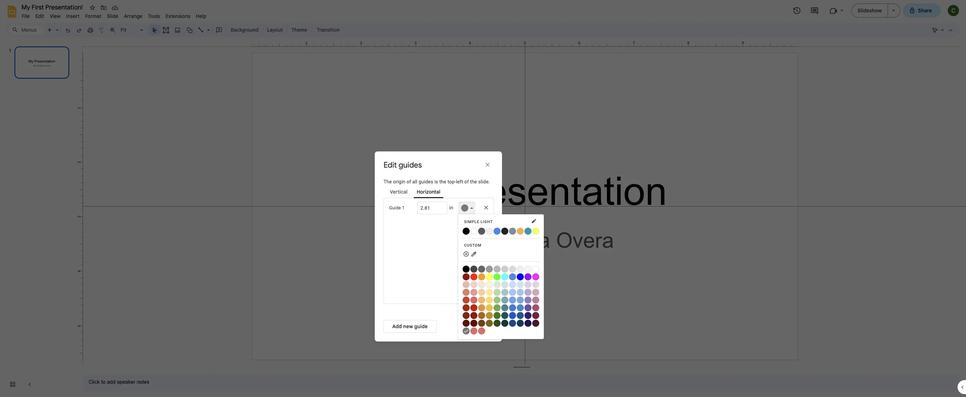 Task type: vqa. For each thing, say whether or not it's contained in the screenshot.
light cyan 1 icon
yes



Task type: locate. For each thing, give the bounding box(es) containing it.
light cyan 3 cell
[[502, 281, 509, 288]]

row
[[463, 228, 540, 235], [463, 251, 481, 258], [463, 265, 540, 273], [463, 273, 540, 281], [463, 281, 540, 288], [463, 289, 540, 296], [463, 296, 540, 304], [463, 304, 540, 312], [463, 312, 540, 319], [463, 320, 540, 327], [463, 327, 540, 335]]

light red 2 cell
[[471, 289, 478, 296]]

light cyan 3 image
[[502, 281, 509, 288]]

orange image
[[478, 274, 486, 281]]

menu containing simple light
[[459, 214, 544, 339]]

light cornflower blue 2 cell
[[509, 289, 517, 296]]

1 horizontal spatial #e46962, close to light red 1 cell
[[478, 327, 486, 335]]

#747775, close to dark gray 20 cell
[[463, 327, 470, 335]]

dark purple 1 image
[[525, 305, 532, 312]]

done
[[472, 324, 485, 330]]

light magenta 1 image
[[533, 297, 540, 304]]

6 row from the top
[[463, 289, 540, 296]]

dark green 1 cell
[[494, 304, 501, 312]]

light orange 1 image
[[478, 297, 486, 304]]

dark cyan 2 cell
[[502, 312, 509, 319]]

alert
[[384, 306, 494, 312]]

menu bar
[[19, 9, 209, 21]]

dark magenta 1 cell
[[533, 304, 540, 312]]

light magenta 1 cell
[[533, 296, 540, 304]]

light cornflower blue 2 image
[[509, 289, 516, 296]]

red berry image
[[463, 274, 470, 281]]

3 cell from the left
[[502, 327, 509, 335]]

done button
[[464, 320, 494, 333]]

light red berry 2 cell
[[463, 289, 470, 296]]

light gray 1 image
[[509, 266, 516, 273]]

light blue 3 cell
[[517, 281, 525, 288]]

dark cyan 2 image
[[502, 312, 509, 319]]

cell down the dark purple 3 image
[[525, 327, 532, 335]]

cell down dark cyan 3 image
[[502, 327, 509, 335]]

edit guides
[[384, 160, 422, 170]]

3 row from the top
[[463, 265, 540, 273]]

0 vertical spatial guides
[[399, 160, 422, 170]]

the right is
[[440, 179, 447, 185]]

add new guide
[[393, 324, 428, 330]]

light magenta 3 cell
[[533, 281, 540, 288]]

blue image
[[517, 274, 524, 281]]

theme color #eeff41, close to dark yellow 1 image
[[533, 228, 540, 235]]

2 row from the top
[[463, 251, 481, 258]]

cell down "dark yellow 3" image
[[486, 327, 494, 335]]

dark red 1 cell
[[471, 304, 478, 312]]

edit guides heading
[[384, 160, 454, 170]]

dark orange 2 cell
[[478, 312, 486, 319]]

dark cyan 3 image
[[502, 320, 509, 327]]

navigation inside "edit guides" application
[[0, 40, 77, 398]]

theme button
[[288, 25, 311, 35]]

purple image
[[525, 274, 532, 281]]

cell down 'dark cornflower blue 3' icon
[[509, 327, 517, 335]]

dark green 2 cell
[[494, 312, 501, 319]]

guides up all
[[399, 160, 422, 170]]

simple
[[464, 220, 480, 224]]

origin
[[393, 179, 406, 185]]

of right left
[[465, 179, 469, 185]]

guide
[[415, 324, 428, 330]]

light cornflower blue 3 image
[[509, 281, 516, 288]]

1 the from the left
[[440, 179, 447, 185]]

dark blue 2 image
[[517, 312, 524, 319]]

1 row from the top
[[463, 228, 540, 235]]

dark cyan 3 cell
[[502, 320, 509, 327]]

menu bar banner
[[0, 0, 967, 398]]

dark orange 3 cell
[[478, 320, 486, 327]]

in
[[450, 205, 454, 211]]

cell
[[486, 327, 494, 335], [494, 327, 501, 335], [502, 327, 509, 335], [509, 327, 517, 335], [517, 327, 525, 335], [525, 327, 532, 335], [533, 327, 540, 335]]

cell down dark blue 3 icon
[[517, 327, 525, 335]]

light red 1 image
[[471, 297, 478, 304]]

theme color #78909c, close to light cyan 1 image
[[509, 228, 516, 235]]

#747775, close to dark gray 20 image
[[463, 328, 470, 335]]

7 row from the top
[[463, 296, 540, 304]]

theme color #0097a7, close to dark blue 15 image
[[525, 228, 532, 235]]

tab list containing vertical
[[384, 185, 494, 198]]

of left all
[[407, 179, 411, 185]]

horizontal tab
[[414, 188, 443, 198]]

white image
[[533, 266, 540, 273]]

#e46962, close to light red 1 cell down the dark orange 3 image
[[478, 327, 486, 335]]

dark cornflower blue 1 cell
[[509, 304, 517, 312]]

guides left is
[[419, 179, 433, 185]]

0 horizontal spatial of
[[407, 179, 411, 185]]

cyan image
[[502, 274, 509, 281]]

dark magenta 3 image
[[533, 320, 540, 327]]

light red berry 1 cell
[[463, 296, 470, 304]]

light cyan 2 cell
[[502, 289, 509, 296]]

#e46962, close to light red 1 cell down dark red 3 icon
[[471, 327, 478, 335]]

1 horizontal spatial the
[[470, 179, 477, 185]]

Guide 1, measured in inches field
[[418, 202, 448, 214]]

dark yellow 3 cell
[[486, 320, 494, 327]]

dark cornflower blue 1 image
[[509, 305, 516, 312]]

theme color #78909c, close to light cyan 1 cell
[[509, 228, 517, 235]]

4 cell from the left
[[509, 327, 517, 335]]

alert inside edit guides 'dialog'
[[384, 306, 494, 312]]

light red berry 2 image
[[463, 289, 470, 296]]

menu
[[459, 214, 544, 339]]

edit guides application
[[0, 0, 967, 398]]

dark orange 2 image
[[478, 312, 486, 319]]

dark orange 1 cell
[[478, 304, 486, 312]]

tab list
[[384, 185, 494, 198]]

dark red 3 cell
[[471, 320, 478, 327]]

4 row from the top
[[463, 273, 540, 281]]

yellow cell
[[486, 273, 494, 281]]

light purple 2 image
[[525, 289, 532, 296]]

theme color white image
[[471, 228, 478, 235]]

dark gray 1 cell
[[494, 265, 501, 273]]

11 row from the top
[[463, 327, 540, 335]]

0 horizontal spatial the
[[440, 179, 447, 185]]

dark purple 1 cell
[[525, 304, 532, 312]]

2 of from the left
[[465, 179, 469, 185]]

dark cornflower blue 2 cell
[[509, 312, 517, 319]]

dark green 1 image
[[494, 305, 501, 312]]

custom button
[[463, 242, 540, 250]]

light yellow 2 cell
[[486, 289, 494, 296]]

dark yellow 2 cell
[[486, 312, 494, 319]]

dark cornflower blue 3 cell
[[509, 320, 517, 327]]

black image
[[463, 266, 470, 273]]

dark gray 2 image
[[486, 266, 493, 273]]

the
[[440, 179, 447, 185], [470, 179, 477, 185]]

guides
[[399, 160, 422, 170], [419, 179, 433, 185]]

light blue 2 cell
[[517, 289, 525, 296]]

#e46962, close to light red 1 image
[[478, 328, 486, 335]]

edit
[[384, 160, 397, 170]]

light cyan 2 image
[[502, 289, 509, 296]]

dark gray 4 image
[[471, 266, 478, 273]]

Menus field
[[9, 25, 44, 35]]

theme color #212121, close to dark gray 30 cell
[[502, 228, 509, 235]]

yellow image
[[486, 274, 493, 281]]

theme color #595959, close to dark gray 3 cell
[[478, 228, 486, 235]]

5 cell from the left
[[517, 327, 525, 335]]

#e46962, close to light red 1 cell
[[471, 327, 478, 335], [478, 327, 486, 335]]

light blue 2 image
[[517, 289, 524, 296]]

navigation
[[0, 40, 77, 398]]

red berry cell
[[463, 273, 470, 281]]

dark blue 3 cell
[[517, 320, 525, 327]]

light purple 3 image
[[525, 281, 532, 288]]

0 horizontal spatial #e46962, close to light red 1 cell
[[471, 327, 478, 335]]

cell down dark green 3 image
[[494, 327, 501, 335]]

1 vertical spatial guides
[[419, 179, 433, 185]]

light green 1 image
[[494, 297, 501, 304]]

theme color #4285f4, close to cornflower blue image
[[494, 228, 501, 235]]

light purple 2 cell
[[525, 289, 532, 296]]

light yellow 2 image
[[486, 289, 493, 296]]

light cornflower blue 1 image
[[509, 297, 516, 304]]

dark cornflower blue 2 image
[[509, 312, 516, 319]]

dark blue 2 cell
[[517, 312, 525, 319]]

the left "slide." at the top
[[470, 179, 477, 185]]

dark red 1 image
[[471, 305, 478, 312]]

5 row from the top
[[463, 281, 540, 288]]

transition
[[317, 27, 340, 33]]

light cyan 1 image
[[502, 297, 509, 304]]

light green 3 image
[[494, 281, 501, 288]]

dark orange 3 image
[[478, 320, 486, 327]]

of
[[407, 179, 411, 185], [465, 179, 469, 185]]

2 the from the left
[[470, 179, 477, 185]]

dark purple 3 image
[[525, 320, 532, 327]]

light gray 3 image
[[525, 266, 532, 273]]

light gray 1 cell
[[509, 265, 517, 273]]

cell down dark magenta 3 'image'
[[533, 327, 540, 335]]

dark red berry 3 cell
[[463, 320, 470, 327]]

light orange 2 image
[[478, 289, 486, 296]]

light red berry 3 cell
[[463, 281, 470, 288]]

light magenta 2 cell
[[533, 289, 540, 296]]

menu bar inside menu bar banner
[[19, 9, 209, 21]]

1 horizontal spatial of
[[465, 179, 469, 185]]

dark magenta 2 image
[[533, 312, 540, 319]]

green cell
[[494, 273, 501, 281]]

is
[[435, 179, 438, 185]]



Task type: describe. For each thing, give the bounding box(es) containing it.
dark yellow 1 cell
[[486, 304, 494, 312]]

light yellow 3 cell
[[486, 281, 494, 288]]

cyan cell
[[502, 273, 509, 281]]

guides inside edit guides heading
[[399, 160, 422, 170]]

tab list inside edit guides 'dialog'
[[384, 185, 494, 198]]

theme color #ffab40, close to dark yellow 1 image
[[517, 228, 524, 235]]

#e46962, close to light red 1 image
[[471, 328, 478, 335]]

dark gray 2 cell
[[486, 265, 494, 273]]

light cyan 1 cell
[[502, 296, 509, 304]]

light purple 1 cell
[[525, 296, 532, 304]]

simple light
[[464, 220, 493, 224]]

dark gray 4 cell
[[471, 265, 478, 273]]

dark blue 3 image
[[517, 320, 524, 327]]

theme color black cell
[[463, 228, 470, 235]]

Rename text field
[[19, 3, 87, 11]]

vertical tab
[[387, 188, 411, 197]]

theme color #eeeeee, close to light gray 2 cell
[[486, 228, 494, 235]]

dark gray 3 cell
[[478, 265, 486, 273]]

7 cell from the left
[[533, 327, 540, 335]]

theme color #ffab40, close to dark yellow 1 cell
[[517, 228, 525, 235]]

dark gray 1 image
[[494, 266, 501, 273]]

dark magenta 1 image
[[533, 305, 540, 312]]

1
[[402, 205, 405, 211]]

share. private to only me. image
[[910, 7, 916, 14]]

dark yellow 3 image
[[486, 320, 493, 327]]

light blue 1 image
[[517, 297, 524, 304]]

add new guide button
[[384, 320, 437, 333]]

light red berry 3 image
[[463, 281, 470, 288]]

all
[[413, 179, 418, 185]]

light yellow 1 cell
[[486, 296, 494, 304]]

light green 3 cell
[[494, 281, 501, 288]]

dark orange 1 image
[[478, 305, 486, 312]]

dark blue 1 cell
[[517, 304, 525, 312]]

theme color #eeff41, close to dark yellow 1 cell
[[533, 228, 540, 235]]

light orange 2 cell
[[478, 289, 486, 296]]

the origin of all guides is the top-left of the slide.
[[384, 179, 490, 185]]

dark green 3 image
[[494, 320, 501, 327]]

theme color #212121, close to dark gray 30 image
[[502, 228, 509, 235]]

theme color #eeeeee, close to light gray 2 image
[[486, 228, 493, 235]]

dark magenta 3 cell
[[533, 320, 540, 327]]

dark blue 1 image
[[517, 305, 524, 312]]

9 row from the top
[[463, 312, 540, 319]]

2 #e46962, close to light red 1 cell from the left
[[478, 327, 486, 335]]

2 cell from the left
[[494, 327, 501, 335]]

light gray 3 cell
[[525, 265, 532, 273]]

dark green 3 cell
[[494, 320, 501, 327]]

dark red berry 2 cell
[[463, 312, 470, 319]]

guide 1
[[389, 205, 405, 211]]

red cell
[[471, 273, 478, 281]]

dark purple 2 cell
[[525, 312, 532, 319]]

light blue 1 cell
[[517, 296, 525, 304]]

light cornflower blue 1 cell
[[509, 296, 517, 304]]

cornflower blue cell
[[509, 273, 517, 281]]

the
[[384, 179, 392, 185]]

light orange 3 cell
[[478, 281, 486, 288]]

light gray 2 image
[[517, 266, 524, 273]]

light orange 1 cell
[[478, 296, 486, 304]]

light green 1 cell
[[494, 296, 501, 304]]

horizontal
[[417, 189, 441, 195]]

theme color #4285f4, close to cornflower blue cell
[[494, 228, 501, 235]]

gray image
[[502, 266, 509, 273]]

background button
[[228, 25, 262, 35]]

dark magenta 2 cell
[[533, 312, 540, 319]]

light magenta 2 image
[[533, 289, 540, 296]]

cornflower blue image
[[509, 274, 516, 281]]

light red berry 1 image
[[463, 297, 470, 304]]

green image
[[494, 274, 501, 281]]

dark yellow 1 image
[[486, 305, 493, 312]]

light cornflower blue 3 cell
[[509, 281, 517, 288]]

light red 3 cell
[[471, 281, 478, 288]]

1 #e46962, close to light red 1 cell from the left
[[471, 327, 478, 335]]

dark purple 2 image
[[525, 312, 532, 319]]

light red 3 image
[[471, 281, 478, 288]]

6 cell from the left
[[525, 327, 532, 335]]

light blue 3 image
[[517, 281, 524, 288]]

guide
[[389, 205, 401, 211]]

gray cell
[[502, 265, 509, 273]]

dark cyan 1 image
[[502, 305, 509, 312]]

light red 2 image
[[471, 289, 478, 296]]

Star checkbox
[[88, 3, 97, 13]]

light
[[481, 220, 493, 224]]

dark cornflower blue 3 image
[[509, 320, 516, 327]]

slide.
[[479, 179, 490, 185]]

1 of from the left
[[407, 179, 411, 185]]

new
[[404, 324, 413, 330]]

dark green 2 image
[[494, 312, 501, 319]]

dark yellow 2 image
[[486, 312, 493, 319]]

transition button
[[314, 25, 343, 35]]

custom
[[464, 243, 482, 248]]

10 row from the top
[[463, 320, 540, 327]]

light yellow 1 image
[[486, 297, 493, 304]]

light magenta 3 image
[[533, 281, 540, 288]]

mode and view toolbar
[[930, 23, 957, 37]]

black cell
[[463, 265, 470, 273]]

blue cell
[[517, 273, 525, 281]]

magenta cell
[[533, 273, 540, 281]]

light red 1 cell
[[471, 296, 478, 304]]

theme color #0097a7, close to dark blue 15 cell
[[525, 228, 532, 235]]

dark cyan 1 cell
[[502, 304, 509, 312]]

theme
[[292, 27, 308, 33]]

light green 2 cell
[[494, 289, 501, 296]]

8 row from the top
[[463, 304, 540, 312]]

red image
[[471, 274, 478, 281]]

orange cell
[[478, 273, 486, 281]]

light green 2 image
[[494, 289, 501, 296]]

1 cell from the left
[[486, 327, 494, 335]]

purple cell
[[525, 273, 532, 281]]

light orange 3 image
[[478, 281, 486, 288]]

light yellow 3 image
[[486, 281, 493, 288]]

background
[[231, 27, 259, 33]]

edit guides dialog
[[375, 151, 502, 342]]

light purple 1 image
[[525, 297, 532, 304]]

light purple 3 cell
[[525, 281, 532, 288]]

magenta image
[[533, 274, 540, 281]]

vertical
[[390, 189, 408, 195]]

left
[[456, 179, 463, 185]]

dark gray 3 image
[[478, 266, 486, 273]]

dark red berry 1 cell
[[463, 304, 470, 312]]

light gray 2 cell
[[517, 265, 525, 273]]

theme color #595959, close to dark gray 3 image
[[478, 228, 486, 235]]

dark red 2 image
[[471, 312, 478, 319]]

main toolbar
[[44, 25, 343, 35]]

theme color black image
[[463, 228, 470, 235]]

add
[[393, 324, 402, 330]]

dark red berry 3 image
[[463, 320, 470, 327]]

top-
[[448, 179, 456, 185]]

dark red 3 image
[[471, 320, 478, 327]]

menu inside "edit guides" application
[[459, 214, 544, 339]]

dark red 2 cell
[[471, 312, 478, 319]]

dark purple 3 cell
[[525, 320, 532, 327]]

dark red berry 2 image
[[463, 312, 470, 319]]

dark red berry 1 image
[[463, 305, 470, 312]]



